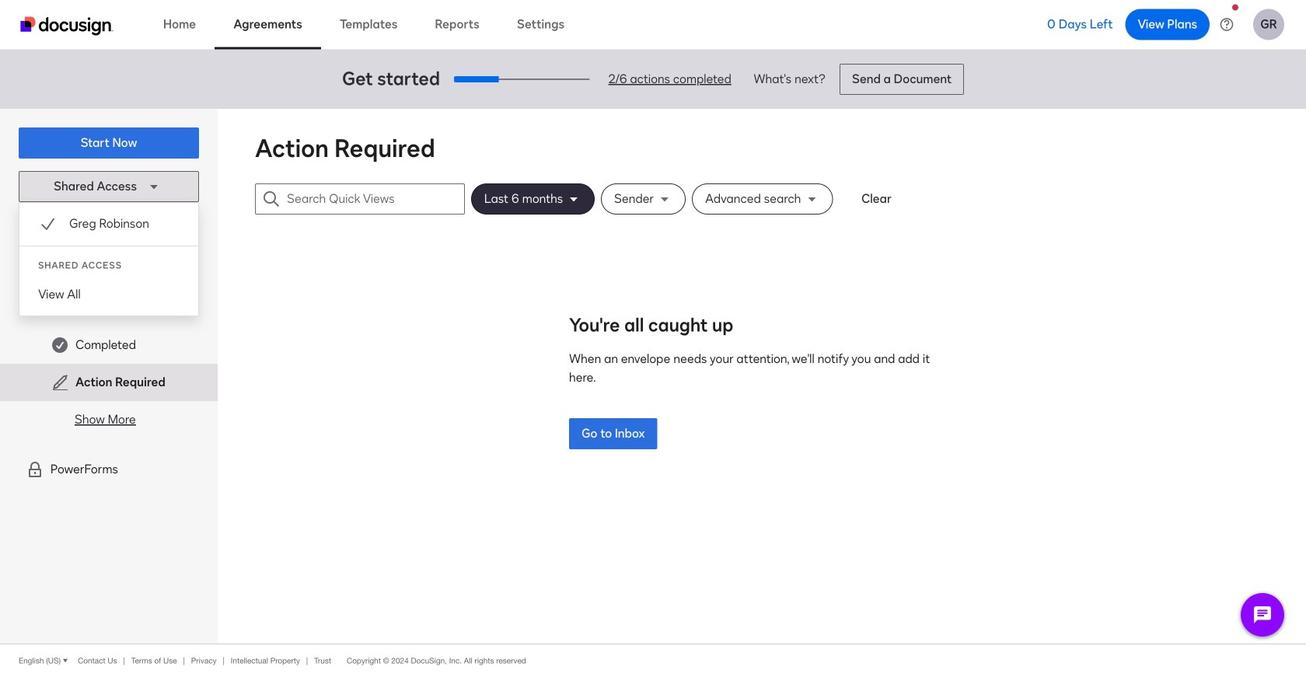 Task type: locate. For each thing, give the bounding box(es) containing it.
manage filters group
[[471, 183, 839, 215]]



Task type: vqa. For each thing, say whether or not it's contained in the screenshot.
1st lock image from the bottom of the Secondary Navigation REGION
no



Task type: describe. For each thing, give the bounding box(es) containing it.
secondary navigation
[[0, 109, 218, 644]]

more info region
[[0, 644, 1306, 677]]

Search Quick Views text field
[[287, 184, 464, 214]]

docusign esignature image
[[20, 17, 114, 35]]



